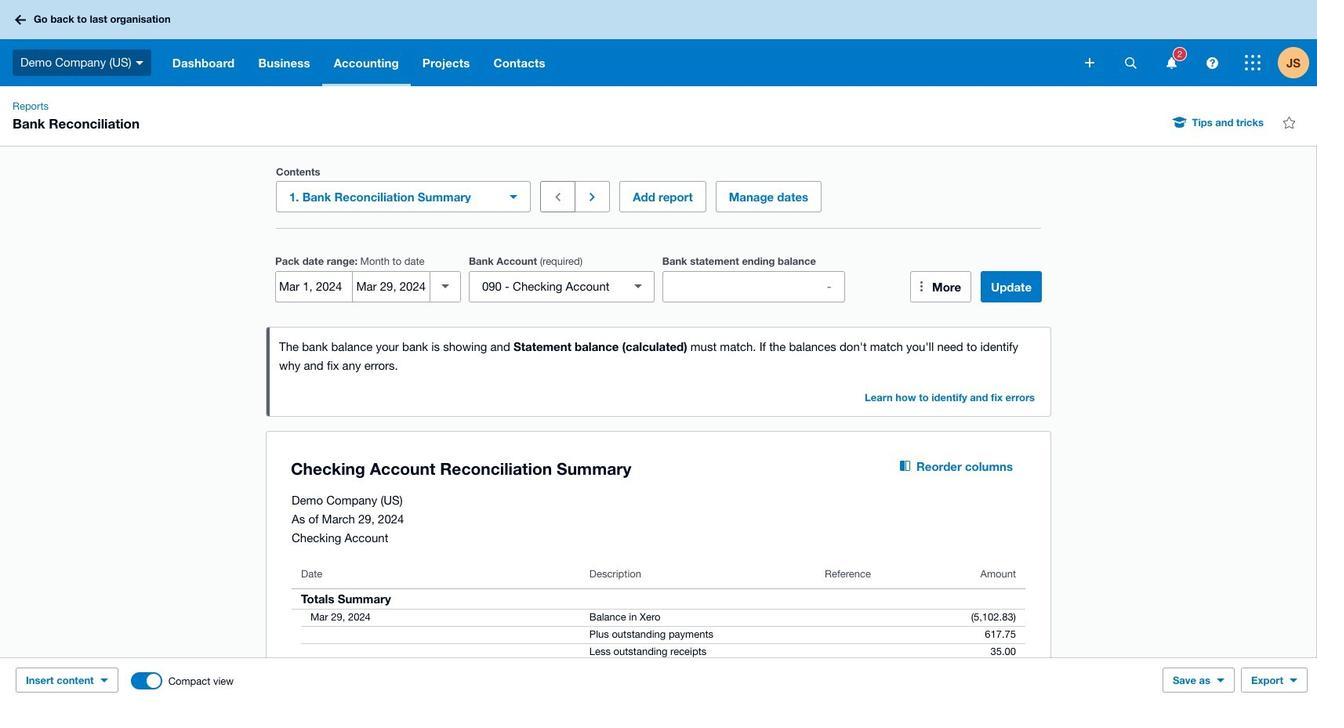 Task type: vqa. For each thing, say whether or not it's contained in the screenshot.
topmost the report
no



Task type: locate. For each thing, give the bounding box(es) containing it.
banner
[[0, 0, 1318, 86]]

None field
[[469, 271, 655, 302]]

list of convenience dates image
[[430, 271, 461, 302]]

svg image
[[1125, 57, 1137, 69], [1167, 57, 1177, 69], [1086, 58, 1095, 67], [135, 61, 143, 65]]

status
[[267, 327, 1051, 416]]

0 horizontal spatial svg image
[[15, 15, 26, 25]]

2 horizontal spatial svg image
[[1246, 55, 1261, 71]]

Select start date field
[[276, 272, 353, 302]]

svg image
[[15, 15, 26, 25], [1246, 55, 1261, 71], [1207, 57, 1219, 69]]

Report title field
[[287, 451, 863, 487]]

add to favourites image
[[1274, 107, 1305, 138]]



Task type: describe. For each thing, give the bounding box(es) containing it.
Select end date field
[[353, 272, 430, 302]]

report output element
[[292, 560, 1026, 703]]

Bank statement ending balance number field
[[663, 272, 845, 302]]

1 horizontal spatial svg image
[[1207, 57, 1219, 69]]

090 - Checking Account text field
[[470, 272, 626, 302]]



